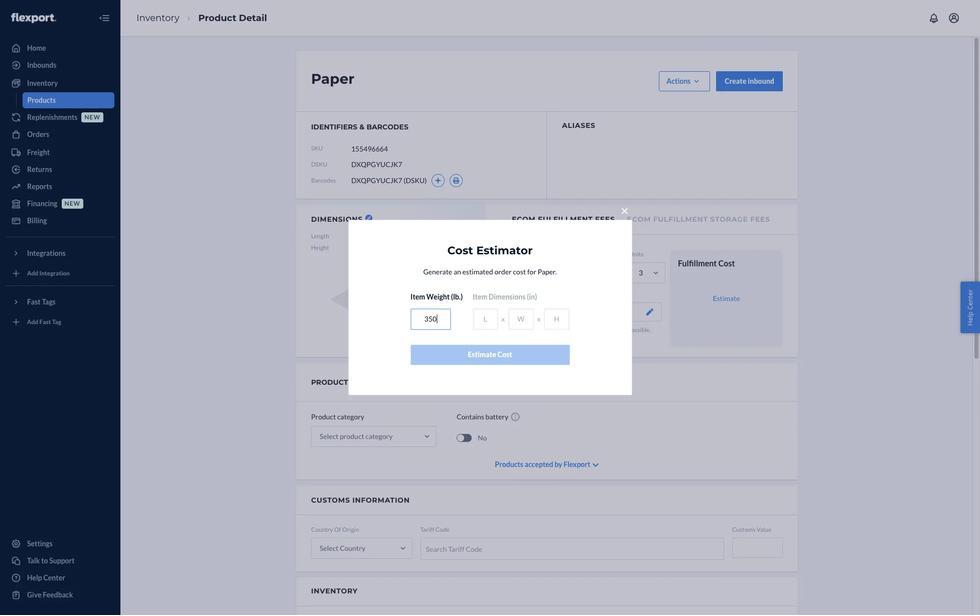 Task type: vqa. For each thing, say whether or not it's contained in the screenshot.
the top the Estimate
yes



Task type: locate. For each thing, give the bounding box(es) containing it.
0 horizontal spatial ship
[[536, 327, 546, 334]]

polybag
[[558, 327, 579, 334]]

country
[[311, 526, 333, 534]]

product
[[311, 378, 348, 387]]

0 horizontal spatial item
[[411, 293, 425, 302]]

0 vertical spatial dimensions
[[311, 215, 363, 224]]

2 x from the left
[[537, 315, 541, 324]]

generate
[[424, 268, 453, 277]]

ecom fulfillment storage fees
[[628, 215, 771, 224]]

tariff right search
[[449, 545, 465, 554]]

category
[[350, 378, 391, 387]]

add for add integration
[[27, 270, 38, 277]]

help
[[967, 312, 976, 326], [27, 574, 42, 583]]

fulfillment up "level"
[[538, 215, 593, 224]]

1 horizontal spatial estimate
[[713, 294, 741, 303]]

1 horizontal spatial inventory link
[[137, 12, 180, 23]]

0 horizontal spatial center
[[43, 574, 65, 583]]

1 horizontal spatial center
[[967, 290, 976, 310]]

dxqpgyucjk7 left (dsku)
[[352, 176, 403, 185]]

0 horizontal spatial tariff
[[421, 526, 435, 534]]

1 vertical spatial to
[[41, 557, 48, 566]]

1 horizontal spatial help
[[967, 312, 976, 326]]

help center button
[[961, 282, 981, 334]]

1 vertical spatial customs
[[733, 526, 756, 534]]

2 add from the top
[[27, 319, 38, 326]]

0 horizontal spatial dimensions
[[311, 215, 363, 224]]

1 vertical spatial dxqpgyucjk7
[[352, 176, 403, 185]]

estimator
[[477, 244, 533, 258]]

aliases
[[563, 121, 596, 130]]

fulfillment for storage
[[654, 215, 709, 224]]

1 dxqpgyucjk7 from the top
[[352, 160, 403, 169]]

ecom up units
[[628, 215, 651, 224]]

add left fast
[[27, 319, 38, 326]]

tab list containing ecom fulfillment fees
[[488, 205, 799, 235]]

add fast tag
[[27, 319, 61, 326]]

1 vertical spatial add
[[27, 319, 38, 326]]

fulfillment
[[538, 215, 593, 224], [654, 215, 709, 224], [679, 259, 717, 268]]

tariff
[[421, 526, 435, 534], [449, 545, 465, 554]]

a up 'products'
[[554, 327, 557, 334]]

1 horizontal spatial cost
[[498, 351, 513, 359]]

(in)
[[527, 293, 537, 302]]

integration
[[39, 270, 70, 277]]

ecom
[[512, 215, 536, 224], [628, 215, 651, 224]]

item for item weight (lb.)
[[411, 293, 425, 302]]

None text field
[[352, 139, 426, 158], [733, 539, 783, 559], [352, 139, 426, 158], [733, 539, 783, 559]]

estimate
[[713, 294, 741, 303], [468, 351, 497, 359]]

ecom for ecom fulfillment storage fees
[[628, 215, 651, 224]]

in down bubble
[[596, 335, 601, 343]]

0 horizontal spatial help
[[27, 574, 42, 583]]

0 horizontal spatial a
[[554, 327, 557, 334]]

1 horizontal spatial product
[[311, 413, 336, 422]]

1 horizontal spatial to
[[529, 327, 534, 334]]

returns
[[27, 165, 52, 174]]

0 vertical spatial to
[[529, 327, 534, 334]]

customs value
[[733, 526, 772, 534]]

1 vertical spatial new
[[65, 200, 80, 208]]

new for financing
[[65, 200, 80, 208]]

product left detail
[[198, 12, 237, 23]]

create inbound
[[725, 77, 775, 85]]

identifiers
[[311, 123, 358, 132]]

&
[[360, 123, 365, 132]]

0 horizontal spatial inventory
[[27, 79, 58, 87]]

search
[[426, 545, 447, 554]]

0 vertical spatial help
[[967, 312, 976, 326]]

cost for estimate cost
[[498, 351, 513, 359]]

sku
[[311, 145, 323, 152]]

add left integration on the top left
[[27, 270, 38, 277]]

settings link
[[6, 536, 115, 552]]

2 vertical spatial cost
[[498, 351, 513, 359]]

dxqpgyucjk7 up the dxqpgyucjk7 (dsku)
[[352, 160, 403, 169]]

1 vertical spatial dimensions
[[489, 293, 526, 302]]

1 item from the left
[[411, 293, 425, 302]]

1 horizontal spatial x
[[537, 315, 541, 324]]

estimate down fulfillment cost
[[713, 294, 741, 303]]

to right talk
[[41, 557, 48, 566]]

financing
[[27, 199, 58, 208]]

fulfillment left storage
[[654, 215, 709, 224]]

ship up 'products'
[[536, 327, 546, 334]]

service
[[512, 251, 532, 258]]

if
[[624, 327, 628, 334]]

customs up country of origin
[[311, 496, 350, 505]]

0 vertical spatial center
[[967, 290, 976, 310]]

0 vertical spatial ship
[[536, 327, 546, 334]]

new down products link
[[85, 114, 100, 121]]

1 vertical spatial inventory link
[[6, 75, 115, 91]]

possible.
[[629, 327, 652, 334]]

fees right storage
[[751, 215, 771, 224]]

2 horizontal spatial cost
[[719, 259, 736, 268]]

0 horizontal spatial help center
[[27, 574, 65, 583]]

0 vertical spatial help center
[[967, 290, 976, 326]]

0 vertical spatial a
[[554, 327, 557, 334]]

give feedback button
[[6, 588, 115, 604]]

product left 'category'
[[311, 413, 336, 422]]

0 vertical spatial tariff
[[421, 526, 435, 534]]

0 horizontal spatial in
[[548, 327, 553, 334]]

cost inside button
[[498, 351, 513, 359]]

0 horizontal spatial new
[[65, 200, 80, 208]]

help center link
[[6, 571, 115, 587]]

feedback
[[43, 591, 73, 600]]

1 horizontal spatial customs
[[733, 526, 756, 534]]

code right search
[[466, 545, 483, 554]]

ecom fulfillment fees tab
[[512, 205, 616, 235]]

freight link
[[6, 145, 115, 161]]

inbound
[[748, 77, 775, 85]]

new
[[85, 114, 100, 121], [65, 200, 80, 208]]

in
[[548, 327, 553, 334], [596, 335, 601, 343]]

to right likely
[[529, 327, 534, 334]]

to
[[529, 327, 534, 334], [41, 557, 48, 566]]

customs
[[311, 496, 350, 505], [733, 526, 756, 534]]

1 fees from the left
[[596, 215, 616, 224]]

0 horizontal spatial fees
[[596, 215, 616, 224]]

0 horizontal spatial ecom
[[512, 215, 536, 224]]

flexport recommended
[[521, 308, 594, 317]]

0 horizontal spatial estimate
[[468, 351, 497, 359]]

x
[[502, 315, 505, 324], [537, 315, 541, 324]]

0 vertical spatial estimate
[[713, 294, 741, 303]]

ecom for ecom fulfillment fees
[[512, 215, 536, 224]]

1 vertical spatial in
[[596, 335, 601, 343]]

dimensions
[[311, 215, 363, 224], [489, 293, 526, 302]]

tariff code
[[421, 526, 450, 534]]

support
[[49, 557, 75, 566]]

ship
[[536, 327, 546, 334], [584, 335, 595, 343]]

code up search
[[436, 526, 450, 534]]

center
[[967, 290, 976, 310], [43, 574, 65, 583]]

2 ecom from the left
[[628, 215, 651, 224]]

ship down bubble
[[584, 335, 595, 343]]

1 horizontal spatial new
[[85, 114, 100, 121]]

to inside likely to ship in a polybag or bubble mailer if possible. heavier products will likely ship in a box.
[[529, 327, 534, 334]]

1 add from the top
[[27, 270, 38, 277]]

ecom up the service
[[512, 215, 536, 224]]

0 vertical spatial inventory
[[137, 12, 180, 23]]

inventory link
[[137, 12, 180, 23], [6, 75, 115, 91]]

add integration
[[27, 270, 70, 277]]

0 vertical spatial add
[[27, 270, 38, 277]]

freight
[[27, 148, 50, 157]]

estimate down the l text field
[[468, 351, 497, 359]]

code
[[436, 526, 450, 534], [466, 545, 483, 554]]

1 vertical spatial cost
[[719, 259, 736, 268]]

orders link
[[6, 127, 115, 143]]

0 horizontal spatial product
[[198, 12, 237, 23]]

fulfillment for fees
[[538, 215, 593, 224]]

help inside button
[[967, 312, 976, 326]]

1 vertical spatial code
[[466, 545, 483, 554]]

heavier
[[512, 335, 533, 343]]

units
[[630, 251, 644, 258]]

item up the l text field
[[473, 293, 488, 302]]

cost up the an
[[448, 244, 474, 258]]

reports
[[27, 182, 52, 191]]

2 dxqpgyucjk7 from the top
[[352, 176, 403, 185]]

1 horizontal spatial tariff
[[449, 545, 465, 554]]

inventory inside breadcrumbs navigation
[[137, 12, 180, 23]]

0 horizontal spatial x
[[502, 315, 505, 324]]

help center
[[967, 290, 976, 326], [27, 574, 65, 583]]

0 horizontal spatial customs
[[311, 496, 350, 505]]

cost up the estimate link
[[719, 259, 736, 268]]

1 vertical spatial help
[[27, 574, 42, 583]]

dxqpgyucjk7 (dsku)
[[352, 176, 427, 185]]

1 vertical spatial product
[[311, 413, 336, 422]]

cost down the heavier
[[498, 351, 513, 359]]

1 horizontal spatial item
[[473, 293, 488, 302]]

x right w 'text box'
[[537, 315, 541, 324]]

1 horizontal spatial ecom
[[628, 215, 651, 224]]

item left weight
[[411, 293, 425, 302]]

talk to support
[[27, 557, 75, 566]]

a left box.
[[602, 335, 606, 343]]

give feedback
[[27, 591, 73, 600]]

mailer
[[606, 327, 623, 334]]

new down reports link
[[65, 200, 80, 208]]

2 item from the left
[[473, 293, 488, 302]]

1 vertical spatial center
[[43, 574, 65, 583]]

0 horizontal spatial cost
[[448, 244, 474, 258]]

2 vertical spatial inventory
[[311, 587, 358, 596]]

1 horizontal spatial inventory
[[137, 12, 180, 23]]

0 vertical spatial code
[[436, 526, 450, 534]]

paper
[[311, 70, 355, 87]]

tab list
[[488, 205, 799, 235]]

dimensions up length
[[311, 215, 363, 224]]

0 horizontal spatial to
[[41, 557, 48, 566]]

0 vertical spatial product
[[198, 12, 237, 23]]

0 vertical spatial in
[[548, 327, 553, 334]]

1 horizontal spatial fees
[[751, 215, 771, 224]]

1 ecom from the left
[[512, 215, 536, 224]]

add inside 'link'
[[27, 270, 38, 277]]

likely
[[512, 327, 528, 334]]

tariff up search
[[421, 526, 435, 534]]

value
[[757, 526, 772, 534]]

0 vertical spatial inventory link
[[137, 12, 180, 23]]

estimate for estimate cost
[[468, 351, 497, 359]]

recommended
[[548, 308, 594, 317]]

customs for customs value
[[733, 526, 756, 534]]

cost estimator
[[448, 244, 533, 258]]

fees left ×
[[596, 215, 616, 224]]

1 horizontal spatial help center
[[967, 290, 976, 326]]

flexport recommended button
[[512, 303, 662, 322]]

product inside breadcrumbs navigation
[[198, 12, 237, 23]]

contains battery
[[457, 413, 509, 422]]

1 vertical spatial ship
[[584, 335, 595, 343]]

customs left value
[[733, 526, 756, 534]]

product for product category
[[311, 413, 336, 422]]

reports link
[[6, 179, 115, 195]]

will
[[559, 335, 568, 343]]

battery
[[486, 413, 509, 422]]

0 vertical spatial customs
[[311, 496, 350, 505]]

dimensions left (in)
[[489, 293, 526, 302]]

create
[[725, 77, 747, 85]]

1 vertical spatial inventory
[[27, 79, 58, 87]]

help center inside button
[[967, 290, 976, 326]]

estimate inside button
[[468, 351, 497, 359]]

x right the l text field
[[502, 315, 505, 324]]

barcodes
[[367, 123, 409, 132]]

dxqpgyucjk7 for dxqpgyucjk7
[[352, 160, 403, 169]]

storage
[[711, 215, 749, 224]]

1 horizontal spatial dimensions
[[489, 293, 526, 302]]

actions button
[[660, 71, 711, 91]]

a
[[554, 327, 557, 334], [602, 335, 606, 343]]

×
[[621, 202, 629, 219]]

dxqpgyucjk7
[[352, 160, 403, 169], [352, 176, 403, 185]]

to inside button
[[41, 557, 48, 566]]

0 horizontal spatial inventory link
[[6, 75, 115, 91]]

0 vertical spatial dxqpgyucjk7
[[352, 160, 403, 169]]

talk
[[27, 557, 40, 566]]

country of origin
[[311, 526, 359, 534]]

1 vertical spatial estimate
[[468, 351, 497, 359]]

1 horizontal spatial code
[[466, 545, 483, 554]]

products link
[[22, 92, 115, 108]]

0 vertical spatial new
[[85, 114, 100, 121]]

in up 'products'
[[548, 327, 553, 334]]

chevron down image
[[593, 462, 600, 469]]

W text field
[[509, 309, 534, 330]]

1 vertical spatial a
[[602, 335, 606, 343]]



Task type: describe. For each thing, give the bounding box(es) containing it.
tag
[[52, 319, 61, 326]]

dimensions inside × document
[[489, 293, 526, 302]]

dxqpgyucjk7 for dxqpgyucjk7 (dsku)
[[352, 176, 403, 185]]

item for item dimensions (in)
[[473, 293, 488, 302]]

customs for customs information
[[311, 496, 350, 505]]

add for add fast tag
[[27, 319, 38, 326]]

center inside button
[[967, 290, 976, 310]]

actions
[[667, 77, 691, 85]]

estimated
[[463, 268, 494, 277]]

returns link
[[6, 162, 115, 178]]

L text field
[[473, 309, 498, 330]]

H text field
[[545, 309, 570, 330]]

add integration link
[[6, 266, 115, 282]]

to for likely
[[529, 327, 534, 334]]

× document
[[349, 200, 632, 396]]

1 vertical spatial tariff
[[449, 545, 465, 554]]

box.
[[607, 335, 618, 343]]

estimate cost
[[468, 351, 513, 359]]

print image
[[453, 178, 460, 184]]

estimate for the estimate link
[[713, 294, 741, 303]]

no
[[478, 434, 487, 442]]

replenishments
[[27, 113, 78, 122]]

products
[[534, 335, 558, 343]]

fulfillment cost
[[679, 259, 736, 268]]

item weight (lb.)
[[411, 293, 463, 302]]

inbounds
[[27, 61, 56, 69]]

information
[[353, 496, 410, 505]]

1 vertical spatial help center
[[27, 574, 65, 583]]

likely to ship in a polybag or bubble mailer if possible. heavier products will likely ship in a box.
[[512, 327, 652, 343]]

ecom fulfillment fees
[[512, 215, 616, 224]]

product detail link
[[198, 12, 267, 23]]

1 horizontal spatial ship
[[584, 335, 595, 343]]

create inbound button
[[717, 71, 783, 91]]

cost
[[513, 268, 526, 277]]

length
[[311, 233, 330, 240]]

product category
[[311, 413, 365, 422]]

× button
[[618, 200, 632, 219]]

(dsku)
[[404, 176, 427, 185]]

search tariff code
[[426, 545, 483, 554]]

bubble
[[587, 327, 605, 334]]

level
[[533, 251, 547, 258]]

order
[[495, 268, 512, 277]]

1 x from the left
[[502, 315, 505, 324]]

plus image
[[436, 178, 442, 184]]

products
[[27, 96, 56, 104]]

pencil alt image
[[367, 216, 371, 220]]

estimate cost button
[[411, 345, 570, 365]]

home link
[[6, 40, 115, 56]]

fulfillment down "ecom fulfillment storage fees"
[[679, 259, 717, 268]]

contains
[[457, 413, 485, 422]]

category
[[338, 413, 365, 422]]

for
[[528, 268, 537, 277]]

paper.
[[538, 268, 557, 277]]

1 horizontal spatial in
[[596, 335, 601, 343]]

0 horizontal spatial code
[[436, 526, 450, 534]]

flexport logo image
[[11, 13, 56, 23]]

origin
[[342, 526, 359, 534]]

dsku
[[311, 161, 328, 168]]

cost for fulfillment cost
[[719, 259, 736, 268]]

2 fees from the left
[[751, 215, 771, 224]]

add fast tag link
[[6, 314, 115, 330]]

generate an estimated order cost for paper.
[[424, 268, 557, 277]]

barcodes
[[311, 177, 336, 185]]

height
[[311, 244, 329, 252]]

likely
[[569, 335, 583, 343]]

talk to support button
[[6, 553, 115, 570]]

customs information
[[311, 496, 410, 505]]

billing
[[27, 216, 47, 225]]

billing link
[[6, 213, 115, 229]]

service level
[[512, 251, 547, 258]]

ecom fulfillment storage fees tab
[[628, 205, 771, 233]]

item dimensions (in)
[[473, 293, 537, 302]]

give
[[27, 591, 42, 600]]

close navigation image
[[98, 12, 110, 24]]

estimate link
[[713, 294, 741, 303]]

1 horizontal spatial a
[[602, 335, 606, 343]]

home
[[27, 44, 46, 52]]

inbounds link
[[6, 57, 115, 73]]

0 vertical spatial cost
[[448, 244, 474, 258]]

weight
[[427, 293, 450, 302]]

breadcrumbs navigation
[[129, 3, 275, 33]]

Weight text field
[[411, 309, 451, 330]]

pen image
[[647, 309, 654, 316]]

an
[[454, 268, 461, 277]]

product for product detail
[[198, 12, 237, 23]]

new for replenishments
[[85, 114, 100, 121]]

product detail
[[198, 12, 267, 23]]

2 horizontal spatial inventory
[[311, 587, 358, 596]]

(lb.)
[[451, 293, 463, 302]]

fast
[[39, 319, 51, 326]]

orders
[[27, 130, 49, 139]]

to for talk
[[41, 557, 48, 566]]

settings
[[27, 540, 53, 548]]

detail
[[239, 12, 267, 23]]

flexport
[[521, 308, 547, 317]]



